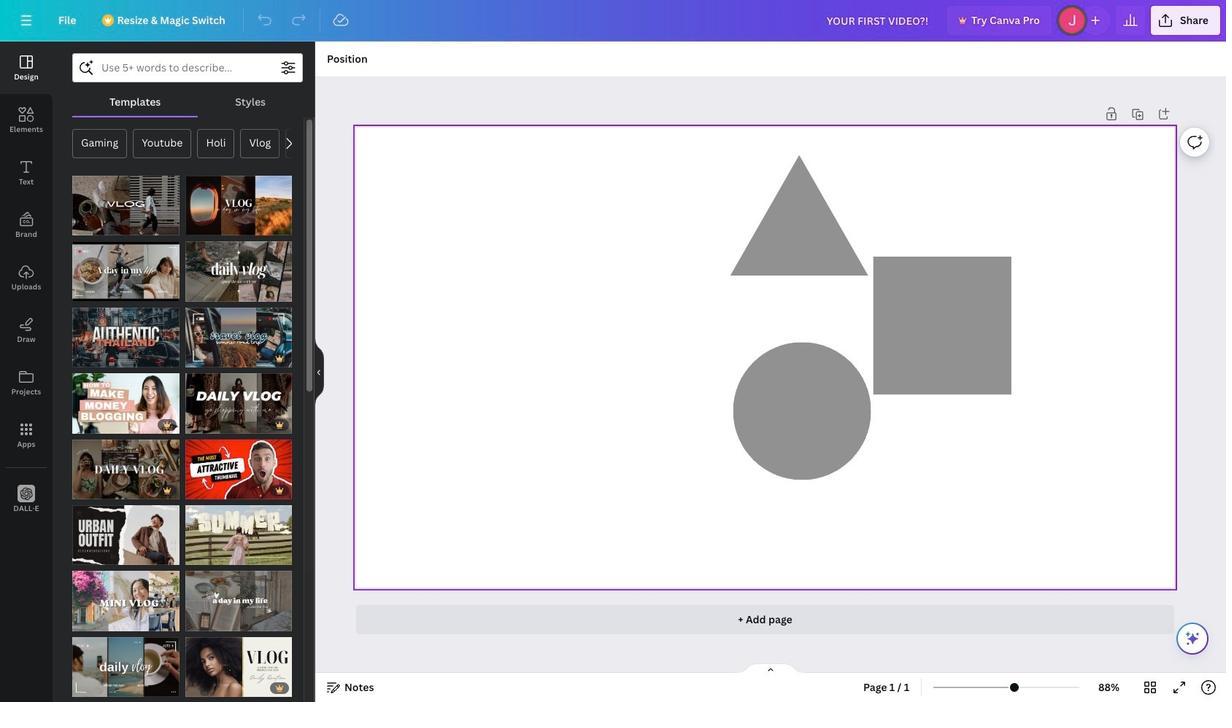 Task type: describe. For each thing, give the bounding box(es) containing it.
brown black elegant aesthetic fashion vlog youtube thumbnail image
[[185, 374, 292, 434]]

beige minimalist aesthetic daily vlog youtube thumbnail image
[[185, 572, 292, 632]]

show pages image
[[736, 664, 806, 675]]

2 brown minimalist lifestyle daily vlog youtube thumbnail image from the top
[[72, 638, 179, 698]]

dark grey minimalist photo travel youtube thumbnail group
[[72, 308, 179, 368]]

most attractive youtube thumbnail image
[[185, 440, 292, 500]]

black and brown modern urban outfit recommendations youtube thumbnail image
[[72, 506, 179, 566]]

canva assistant image
[[1184, 631, 1201, 648]]

side panel tab list
[[0, 42, 53, 526]]

most attractive youtube thumbnail group
[[185, 440, 292, 500]]

white simple mini vlog youtube thumbnail image
[[72, 572, 179, 632]]

big text how to youtube thumbnail group
[[72, 374, 179, 434]]

brown white modern lifestyle vlog youtube thumbnail group
[[72, 440, 179, 500]]

Use 5+ words to describe... search field
[[101, 54, 274, 82]]

Design title text field
[[815, 6, 942, 35]]

dark grey minimalist photo travel youtube thumbnail image
[[72, 308, 179, 368]]

big text how to youtube thumbnail image
[[72, 374, 179, 434]]

beige minimalist vlog daily routine youtube thumbnail group
[[185, 629, 292, 698]]

orange yellow minimalist aesthetic a day in my life travel vlog youtube thumbnail image
[[185, 176, 292, 236]]

blue vintage retro travel vlog youtube thumbnail image
[[185, 308, 292, 368]]

black and brown modern urban outfit recommendations youtube thumbnail group
[[72, 506, 179, 566]]

Zoom button
[[1085, 677, 1133, 700]]

beige minimalist aesthetic daily vlog youtube thumbnail group
[[185, 572, 292, 632]]



Task type: locate. For each thing, give the bounding box(es) containing it.
1 brown minimalist lifestyle daily vlog youtube thumbnail image from the top
[[72, 242, 179, 302]]

brown black elegant aesthetic fashion vlog youtube thumbnail group
[[185, 374, 292, 434]]

brown minimalist lifestyle daily vlog youtube thumbnail image down white simple mini vlog youtube thumbnail at bottom left
[[72, 638, 179, 698]]

hide image
[[315, 337, 324, 407]]

brown minimalist lifestyle daily vlog youtube thumbnail group
[[72, 242, 179, 302], [72, 629, 179, 698]]

1 vertical spatial brown minimalist lifestyle daily vlog youtube thumbnail group
[[72, 629, 179, 698]]

brown minimalist lifestyle daily vlog youtube thumbnail image up dark grey minimalist photo travel youtube thumbnail group
[[72, 242, 179, 302]]

main menu bar
[[0, 0, 1226, 42]]

brown white modern lifestyle vlog youtube thumbnail image
[[72, 440, 179, 500]]

blue vintage retro travel vlog youtube thumbnail group
[[185, 308, 292, 368]]

1 vertical spatial brown minimalist lifestyle daily vlog youtube thumbnail image
[[72, 638, 179, 698]]

1 brown minimalist lifestyle daily vlog youtube thumbnail group from the top
[[72, 242, 179, 302]]

2 brown minimalist lifestyle daily vlog youtube thumbnail group from the top
[[72, 629, 179, 698]]

white simple mini vlog youtube thumbnail group
[[72, 572, 179, 632]]

aesthetic simple vacation trip youtube thumbnail image
[[185, 506, 292, 566]]

0 vertical spatial brown minimalist lifestyle daily vlog youtube thumbnail image
[[72, 242, 179, 302]]

beige minimalist vlog daily routine youtube thumbnail image
[[185, 638, 292, 698]]

brown and white simple vlog youtube thumbnail image
[[72, 176, 179, 236]]

brown minimalist lifestyle daily vlog youtube thumbnail image
[[72, 242, 179, 302], [72, 638, 179, 698]]

brown and white simple vlog youtube thumbnail group
[[72, 176, 179, 236]]

0 vertical spatial brown minimalist lifestyle daily vlog youtube thumbnail group
[[72, 242, 179, 302]]

neutral elegant minimalist daily vlog youtube thumbnail image
[[185, 242, 292, 302]]



Task type: vqa. For each thing, say whether or not it's contained in the screenshot.
none
no



